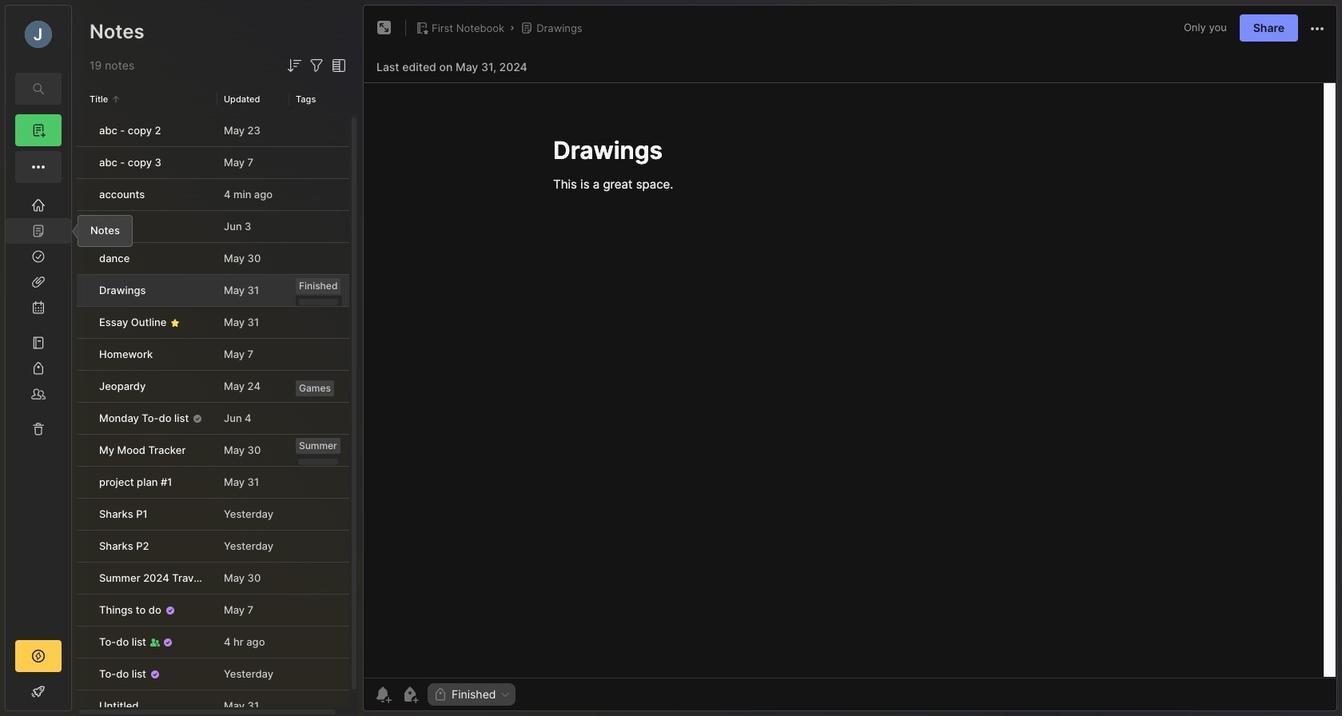 Task type: locate. For each thing, give the bounding box(es) containing it.
18 cell from the top
[[77, 659, 90, 690]]

14 cell from the top
[[77, 531, 90, 562]]

More actions field
[[1309, 18, 1328, 38]]

15 cell from the top
[[77, 563, 90, 594]]

more actions image
[[1309, 19, 1328, 38]]

11 cell from the top
[[77, 435, 90, 466]]

1 cell from the top
[[77, 115, 90, 146]]

16 cell from the top
[[77, 595, 90, 626]]

Account field
[[6, 18, 71, 50]]

add filters image
[[307, 56, 326, 75]]

cell
[[77, 115, 90, 146], [77, 147, 90, 178], [77, 179, 90, 210], [77, 211, 90, 242], [77, 243, 90, 274], [77, 275, 90, 306], [77, 307, 90, 338], [77, 339, 90, 370], [77, 371, 90, 402], [77, 403, 90, 434], [77, 435, 90, 466], [77, 467, 90, 498], [77, 499, 90, 530], [77, 531, 90, 562], [77, 563, 90, 594], [77, 595, 90, 626], [77, 627, 90, 658], [77, 659, 90, 690], [77, 691, 90, 717]]

click to expand image
[[70, 687, 82, 706]]

row group
[[77, 115, 362, 717]]

edit search image
[[29, 79, 48, 98]]

new note image
[[29, 158, 48, 177]]

tree
[[6, 193, 71, 626]]

Finished Tag actions field
[[496, 689, 511, 701]]

upgrade image
[[29, 647, 48, 666]]

account image
[[25, 21, 52, 48]]

tree inside main element
[[6, 193, 71, 626]]



Task type: vqa. For each thing, say whether or not it's contained in the screenshot.
first
no



Task type: describe. For each thing, give the bounding box(es) containing it.
Sort options field
[[285, 56, 304, 75]]

note window element
[[363, 5, 1338, 716]]

View options field
[[326, 56, 349, 75]]

4 cell from the top
[[77, 211, 90, 242]]

Add filters field
[[307, 56, 326, 75]]

home image
[[30, 198, 46, 214]]

7 cell from the top
[[77, 307, 90, 338]]

expand note image
[[375, 18, 394, 38]]

3 cell from the top
[[77, 179, 90, 210]]

new note image
[[29, 121, 48, 140]]

6 cell from the top
[[77, 275, 90, 306]]

main element
[[0, 0, 77, 717]]

2 cell from the top
[[77, 147, 90, 178]]

10 cell from the top
[[77, 403, 90, 434]]

8 cell from the top
[[77, 339, 90, 370]]

12 cell from the top
[[77, 467, 90, 498]]

Note Editor text field
[[364, 82, 1337, 678]]

5 cell from the top
[[77, 243, 90, 274]]

13 cell from the top
[[77, 499, 90, 530]]

9 cell from the top
[[77, 371, 90, 402]]

17 cell from the top
[[77, 627, 90, 658]]

19 cell from the top
[[77, 691, 90, 717]]

add a reminder image
[[374, 685, 393, 705]]

Help and Learning task checklist field
[[6, 679, 71, 705]]

add tag image
[[401, 685, 420, 705]]



